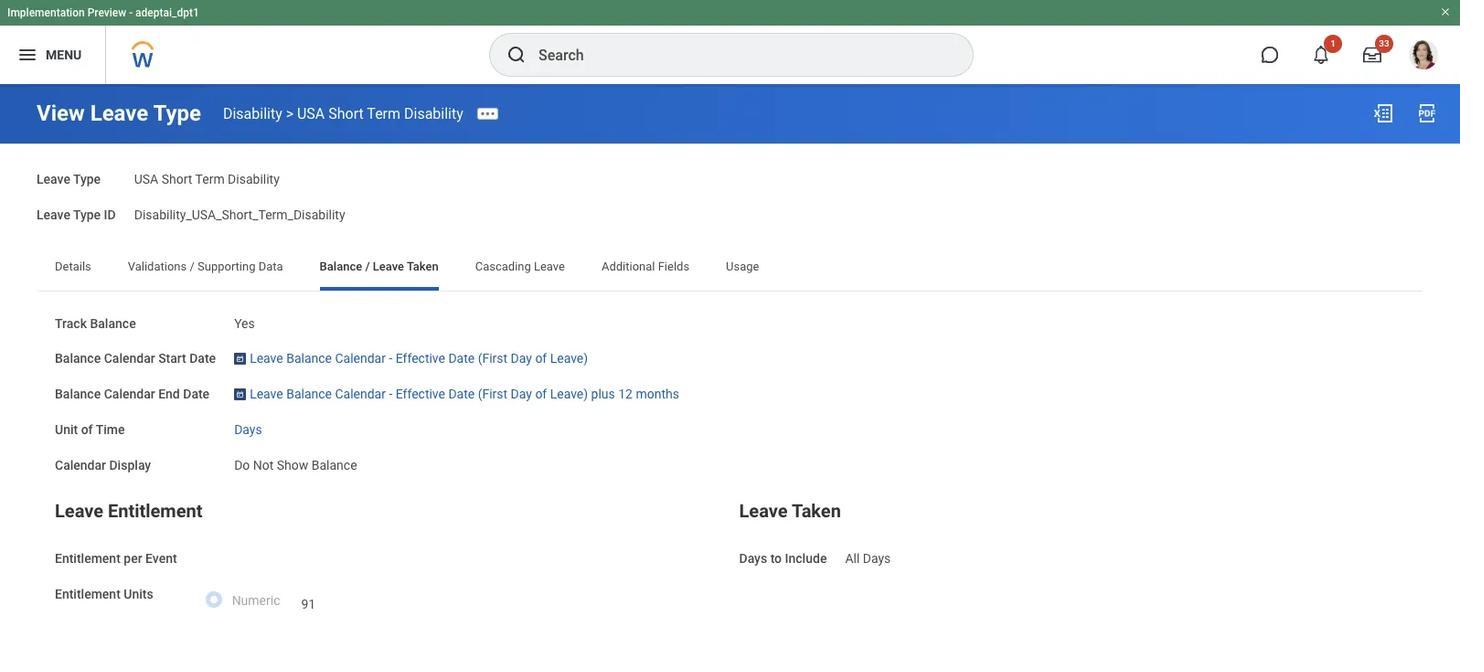 Task type: locate. For each thing, give the bounding box(es) containing it.
2 vertical spatial -
[[389, 387, 393, 402]]

/ for balance
[[365, 259, 370, 273]]

units
[[124, 587, 153, 602]]

all
[[846, 552, 860, 566]]

taken up include
[[792, 501, 841, 523]]

0 horizontal spatial days
[[234, 422, 262, 437]]

2 vertical spatial entitlement
[[55, 587, 121, 602]]

calendar display
[[55, 458, 151, 472]]

1 horizontal spatial days
[[740, 552, 768, 566]]

leave)
[[550, 351, 588, 366], [550, 387, 588, 402]]

0 horizontal spatial usa
[[134, 172, 158, 187]]

1 vertical spatial -
[[389, 351, 393, 366]]

leave) for leave balance calendar - effective date (first day of leave)
[[550, 351, 588, 366]]

type up leave type id
[[73, 172, 101, 187]]

date up leave balance calendar - effective date (first day of leave) plus 12 months link
[[449, 351, 475, 366]]

short up disability_usa_short_term_disability
[[162, 172, 192, 187]]

display
[[109, 458, 151, 472]]

show
[[277, 458, 309, 472]]

days to include
[[740, 552, 827, 566]]

1 vertical spatial leave)
[[550, 387, 588, 402]]

0 vertical spatial -
[[129, 6, 133, 19]]

days
[[234, 422, 262, 437], [740, 552, 768, 566], [863, 552, 891, 566]]

numeric element
[[301, 586, 316, 614]]

of right unit
[[81, 422, 93, 437]]

1 horizontal spatial taken
[[792, 501, 841, 523]]

of for leave balance calendar - effective date (first day of leave) plus 12 months
[[535, 387, 547, 402]]

1 horizontal spatial /
[[365, 259, 370, 273]]

taken
[[407, 259, 439, 273], [792, 501, 841, 523]]

tab list containing details
[[37, 247, 1424, 290]]

numeric
[[232, 594, 280, 608]]

0 vertical spatial taken
[[407, 259, 439, 273]]

type
[[153, 101, 201, 126], [73, 172, 101, 187], [73, 207, 101, 222]]

2 leave) from the top
[[550, 387, 588, 402]]

balance
[[320, 259, 362, 273], [90, 316, 136, 331], [55, 351, 101, 366], [286, 351, 332, 366], [55, 387, 101, 402], [286, 387, 332, 402], [312, 458, 357, 472]]

of
[[535, 351, 547, 366], [535, 387, 547, 402], [81, 422, 93, 437]]

2 vertical spatial of
[[81, 422, 93, 437]]

1 effective from the top
[[396, 351, 445, 366]]

(first up leave balance calendar - effective date (first day of leave) plus 12 months link
[[478, 351, 508, 366]]

type for usa short term disability
[[73, 172, 101, 187]]

data
[[259, 259, 283, 273]]

days left to
[[740, 552, 768, 566]]

date right end
[[183, 387, 210, 402]]

1 vertical spatial short
[[162, 172, 192, 187]]

usa down view leave type
[[134, 172, 158, 187]]

validations
[[128, 259, 187, 273]]

do
[[234, 458, 250, 472]]

- right preview
[[129, 6, 133, 19]]

33
[[1380, 38, 1390, 48]]

term
[[367, 105, 401, 122], [195, 172, 225, 187]]

1 horizontal spatial term
[[367, 105, 401, 122]]

2 effective from the top
[[396, 387, 445, 402]]

(first down leave balance calendar - effective date (first day of leave)
[[478, 387, 508, 402]]

1 vertical spatial of
[[535, 387, 547, 402]]

Search Workday  search field
[[539, 35, 936, 75]]

all days element
[[846, 548, 891, 566]]

of up leave balance calendar - effective date (first day of leave) plus 12 months link
[[535, 351, 547, 366]]

1 horizontal spatial usa
[[297, 105, 325, 122]]

days for days link
[[234, 422, 262, 437]]

(first
[[478, 351, 508, 366], [478, 387, 508, 402]]

balance right "show" in the left of the page
[[312, 458, 357, 472]]

leave
[[90, 101, 148, 126], [37, 172, 70, 187], [37, 207, 70, 222], [373, 259, 404, 273], [534, 259, 565, 273], [250, 351, 283, 366], [250, 387, 283, 402], [55, 501, 103, 523], [740, 501, 788, 523]]

1 vertical spatial (first
[[478, 387, 508, 402]]

>
[[286, 105, 294, 122]]

1 leave) from the top
[[550, 351, 588, 366]]

type up leave type element
[[153, 101, 201, 126]]

effective for leave balance calendar - effective date (first day of leave)
[[396, 351, 445, 366]]

leave entitlement button
[[55, 501, 203, 523]]

balance calendar end date
[[55, 387, 210, 402]]

days up do
[[234, 422, 262, 437]]

2 (first from the top
[[478, 387, 508, 402]]

/
[[190, 259, 195, 273], [365, 259, 370, 273]]

0 vertical spatial type
[[153, 101, 201, 126]]

1 vertical spatial effective
[[396, 387, 445, 402]]

validations / supporting data
[[128, 259, 283, 273]]

balance up balance calendar start date
[[90, 316, 136, 331]]

entitlement down 'entitlement per event'
[[55, 587, 121, 602]]

of left the plus
[[535, 387, 547, 402]]

-
[[129, 6, 133, 19], [389, 351, 393, 366], [389, 387, 393, 402]]

leave taken
[[740, 501, 841, 523]]

per
[[124, 552, 142, 566]]

1 (first from the top
[[478, 351, 508, 366]]

2 horizontal spatial days
[[863, 552, 891, 566]]

disability > usa short term disability link
[[223, 105, 464, 122]]

(first for leave balance calendar - effective date (first day of leave)
[[478, 351, 508, 366]]

effective down leave balance calendar - effective date (first day of leave)
[[396, 387, 445, 402]]

do not show balance element
[[234, 454, 357, 472]]

notifications large image
[[1313, 46, 1331, 64]]

balance up unit
[[55, 387, 101, 402]]

1 vertical spatial term
[[195, 172, 225, 187]]

start
[[158, 351, 186, 366]]

usa right >
[[297, 105, 325, 122]]

0 vertical spatial of
[[535, 351, 547, 366]]

1 day from the top
[[511, 351, 532, 366]]

track balance element
[[234, 305, 255, 332]]

disability > usa short term disability
[[223, 105, 464, 122]]

leave balance calendar - effective date (first day of leave) plus 12 months link
[[250, 383, 680, 402]]

effective up leave balance calendar - effective date (first day of leave) plus 12 months link
[[396, 351, 445, 366]]

to
[[771, 552, 782, 566]]

preview
[[88, 6, 126, 19]]

day up leave balance calendar - effective date (first day of leave) plus 12 months link
[[511, 351, 532, 366]]

leave inside group
[[55, 501, 103, 523]]

0 vertical spatial leave)
[[550, 351, 588, 366]]

day for leave balance calendar - effective date (first day of leave)
[[511, 351, 532, 366]]

date
[[190, 351, 216, 366], [449, 351, 475, 366], [183, 387, 210, 402], [449, 387, 475, 402]]

entitlement units
[[55, 587, 153, 602]]

date inside leave balance calendar - effective date (first day of leave) link
[[449, 351, 475, 366]]

type left id
[[73, 207, 101, 222]]

day left the plus
[[511, 387, 532, 402]]

balance inside tab list
[[320, 259, 362, 273]]

- up leave balance calendar - effective date (first day of leave) plus 12 months link
[[389, 351, 393, 366]]

entitlement
[[108, 501, 203, 523], [55, 552, 121, 566], [55, 587, 121, 602]]

2 vertical spatial type
[[73, 207, 101, 222]]

leave inside group
[[740, 501, 788, 523]]

0 vertical spatial day
[[511, 351, 532, 366]]

1 vertical spatial day
[[511, 387, 532, 402]]

entitlement up entitlement units
[[55, 552, 121, 566]]

0 horizontal spatial taken
[[407, 259, 439, 273]]

menu
[[46, 47, 82, 62]]

0 vertical spatial effective
[[396, 351, 445, 366]]

disability inside leave type element
[[228, 172, 280, 187]]

1 vertical spatial taken
[[792, 501, 841, 523]]

taken left cascading
[[407, 259, 439, 273]]

disability
[[223, 105, 282, 122], [404, 105, 464, 122], [228, 172, 280, 187]]

- for leave balance calendar - effective date (first day of leave) plus 12 months
[[389, 387, 393, 402]]

supporting
[[198, 259, 256, 273]]

2 day from the top
[[511, 387, 532, 402]]

balance / leave taken
[[320, 259, 439, 273]]

leave) for leave balance calendar - effective date (first day of leave) plus 12 months
[[550, 387, 588, 402]]

1 vertical spatial entitlement
[[55, 552, 121, 566]]

calendar
[[104, 351, 155, 366], [335, 351, 386, 366], [104, 387, 155, 402], [335, 387, 386, 402], [55, 458, 106, 472]]

- down leave balance calendar - effective date (first day of leave)
[[389, 387, 393, 402]]

tab list
[[37, 247, 1424, 290]]

1 / from the left
[[190, 259, 195, 273]]

not
[[253, 458, 274, 472]]

(first for leave balance calendar - effective date (first day of leave) plus 12 months
[[478, 387, 508, 402]]

0 horizontal spatial short
[[162, 172, 192, 187]]

2 / from the left
[[365, 259, 370, 273]]

usa
[[297, 105, 325, 122], [134, 172, 158, 187]]

leave entitlement
[[55, 501, 203, 523]]

date down leave balance calendar - effective date (first day of leave)
[[449, 387, 475, 402]]

usa inside leave type element
[[134, 172, 158, 187]]

short
[[329, 105, 364, 122], [162, 172, 192, 187]]

entitlement up the event on the bottom left
[[108, 501, 203, 523]]

day
[[511, 351, 532, 366], [511, 387, 532, 402]]

0 horizontal spatial /
[[190, 259, 195, 273]]

1 vertical spatial type
[[73, 172, 101, 187]]

usage
[[726, 259, 760, 273]]

balance right the "data"
[[320, 259, 362, 273]]

leave balance calendar - effective date (first day of leave) link
[[250, 348, 588, 366]]

leave for leave type id
[[37, 207, 70, 222]]

0 vertical spatial (first
[[478, 351, 508, 366]]

1 vertical spatial usa
[[134, 172, 158, 187]]

0 horizontal spatial term
[[195, 172, 225, 187]]

all days
[[846, 552, 891, 566]]

menu button
[[0, 26, 105, 84]]

leave type id
[[37, 207, 116, 222]]

view leave type main content
[[0, 84, 1461, 659]]

days right all
[[863, 552, 891, 566]]

0 vertical spatial short
[[329, 105, 364, 122]]

effective
[[396, 351, 445, 366], [396, 387, 445, 402]]

short right >
[[329, 105, 364, 122]]



Task type: describe. For each thing, give the bounding box(es) containing it.
leave taken button
[[740, 501, 841, 523]]

leave balance calendar - effective date (first day of leave) plus 12 months
[[250, 387, 680, 402]]

leave taken group
[[740, 497, 1406, 569]]

tab list inside the 'view leave type' main content
[[37, 247, 1424, 290]]

balance calendar end date image
[[234, 387, 246, 402]]

track balance
[[55, 316, 136, 331]]

view leave type
[[37, 101, 201, 126]]

balance right balance calendar end date image
[[286, 387, 332, 402]]

balance right balance calendar start date image
[[286, 351, 332, 366]]

additional fields
[[602, 259, 690, 273]]

balance calendar start date
[[55, 351, 216, 366]]

search image
[[506, 44, 528, 66]]

leave for leave balance calendar - effective date (first day of leave) plus 12 months
[[250, 387, 283, 402]]

export to excel image
[[1373, 102, 1395, 124]]

event
[[146, 552, 177, 566]]

1
[[1331, 38, 1336, 48]]

view printable version (pdf) image
[[1417, 102, 1439, 124]]

profile logan mcneil image
[[1410, 40, 1439, 73]]

usa short term disability
[[134, 172, 280, 187]]

plus
[[591, 387, 615, 402]]

justify image
[[16, 44, 38, 66]]

91
[[301, 597, 316, 612]]

leave balance calendar - effective date (first day of leave)
[[250, 351, 588, 366]]

entitlement for units
[[55, 587, 121, 602]]

balance calendar start date image
[[234, 351, 246, 366]]

1 button
[[1302, 35, 1343, 75]]

implementation preview -   adeptai_dpt1
[[7, 6, 199, 19]]

leave for leave entitlement
[[55, 501, 103, 523]]

entitlement for per
[[55, 552, 121, 566]]

id
[[104, 207, 116, 222]]

implementation
[[7, 6, 85, 19]]

33 button
[[1353, 35, 1394, 75]]

leave for leave type
[[37, 172, 70, 187]]

time
[[96, 422, 125, 437]]

balance down track
[[55, 351, 101, 366]]

cascading leave
[[475, 259, 565, 273]]

12
[[619, 387, 633, 402]]

- for leave balance calendar - effective date (first day of leave)
[[389, 351, 393, 366]]

- inside menu banner
[[129, 6, 133, 19]]

0 vertical spatial entitlement
[[108, 501, 203, 523]]

taken inside group
[[792, 501, 841, 523]]

track
[[55, 316, 87, 331]]

adeptai_dpt1
[[135, 6, 199, 19]]

of for leave balance calendar - effective date (first day of leave)
[[535, 351, 547, 366]]

days link
[[234, 419, 262, 437]]

date right start
[[190, 351, 216, 366]]

disability_usa_short_term_disability
[[134, 207, 345, 222]]

0 vertical spatial usa
[[297, 105, 325, 122]]

menu banner
[[0, 0, 1461, 84]]

leave type
[[37, 172, 101, 187]]

unit
[[55, 422, 78, 437]]

unit of time
[[55, 422, 125, 437]]

day for leave balance calendar - effective date (first day of leave) plus 12 months
[[511, 387, 532, 402]]

close environment banner image
[[1441, 6, 1452, 17]]

date inside leave balance calendar - effective date (first day of leave) plus 12 months link
[[449, 387, 475, 402]]

cascading
[[475, 259, 531, 273]]

months
[[636, 387, 680, 402]]

view
[[37, 101, 85, 126]]

leave for leave balance calendar - effective date (first day of leave)
[[250, 351, 283, 366]]

inbox large image
[[1364, 46, 1382, 64]]

days for days to include
[[740, 552, 768, 566]]

type for disability_usa_short_term_disability
[[73, 207, 101, 222]]

/ for validations
[[190, 259, 195, 273]]

term inside leave type element
[[195, 172, 225, 187]]

additional
[[602, 259, 655, 273]]

0 vertical spatial term
[[367, 105, 401, 122]]

include
[[785, 552, 827, 566]]

entitlement per event
[[55, 552, 177, 566]]

end
[[158, 387, 180, 402]]

effective for leave balance calendar - effective date (first day of leave) plus 12 months
[[396, 387, 445, 402]]

leave for leave taken
[[740, 501, 788, 523]]

fields
[[658, 259, 690, 273]]

leave type element
[[134, 161, 280, 188]]

yes
[[234, 316, 255, 331]]

details
[[55, 259, 91, 273]]

do not show balance
[[234, 458, 357, 472]]

leave entitlement group
[[55, 497, 721, 627]]

short inside leave type element
[[162, 172, 192, 187]]

1 horizontal spatial short
[[329, 105, 364, 122]]



Task type: vqa. For each thing, say whether or not it's contained in the screenshot.
Time
yes



